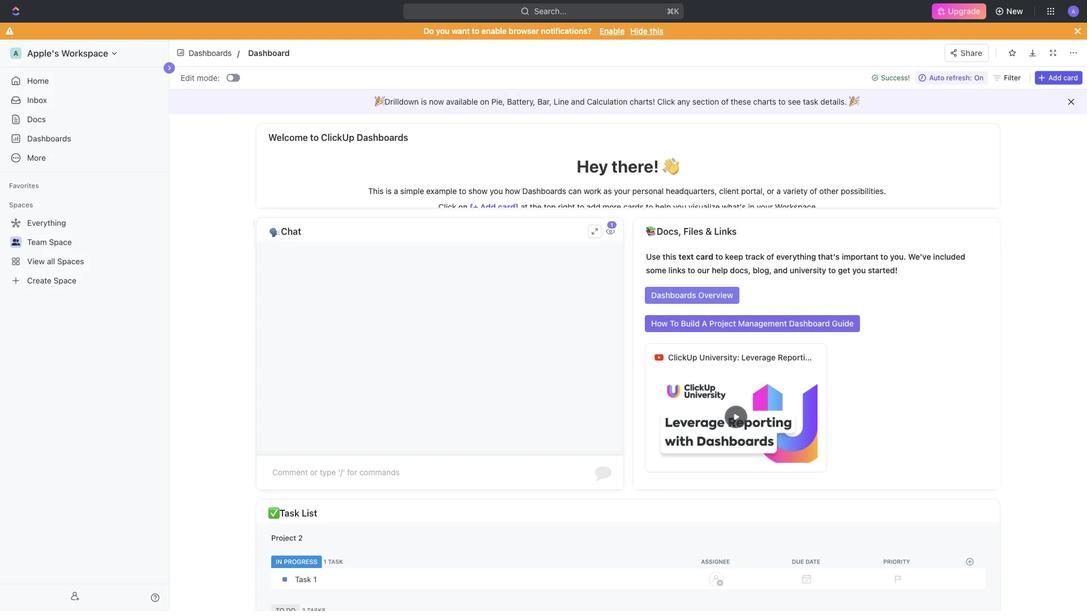 Task type: vqa. For each thing, say whether or not it's contained in the screenshot.
Time Tracking Dashboard image
no



Task type: locate. For each thing, give the bounding box(es) containing it.
0 horizontal spatial is
[[386, 187, 392, 196]]

enable
[[600, 26, 625, 36]]

spaces down favorites
[[9, 201, 33, 209]]

🎉 left drilldown
[[375, 97, 383, 107]]

hey there! 👋
[[577, 156, 680, 176]]

you left "how"
[[490, 187, 503, 196]]

0 horizontal spatial 🎉
[[375, 97, 383, 107]]

🎉 right details.
[[850, 97, 858, 107]]

want
[[452, 26, 470, 36]]

on left [+
[[459, 203, 468, 212]]

university
[[790, 266, 827, 275]]

text
[[679, 252, 694, 262]]

of inside to keep track of everything that's important to you. we've included some links to our help docs, blog, and university to get you started!
[[767, 252, 775, 262]]

use
[[646, 252, 661, 262]]

0 horizontal spatial of
[[722, 97, 729, 107]]

simple
[[401, 187, 424, 196]]

your right in
[[757, 203, 773, 212]]

1 vertical spatial and
[[774, 266, 788, 275]]

0 vertical spatial space
[[49, 238, 72, 247]]

other
[[820, 187, 839, 196]]

section
[[693, 97, 720, 107]]

right
[[558, 203, 575, 212]]

dashboards link up more dropdown button
[[5, 130, 164, 148]]

1 horizontal spatial your
[[757, 203, 773, 212]]

apple's workspace
[[27, 48, 108, 59]]

0 vertical spatial card
[[1064, 74, 1079, 82]]

your right as
[[614, 187, 631, 196]]

0 horizontal spatial card
[[696, 252, 714, 262]]

1 vertical spatial spaces
[[57, 257, 84, 266]]

2 a from the left
[[777, 187, 781, 196]]

clickup right welcome
[[321, 132, 355, 143]]

welcome to clickup dashboards
[[269, 132, 408, 143]]

1 horizontal spatial 🎉
[[850, 97, 858, 107]]

0 horizontal spatial at
[[521, 203, 528, 212]]

success!
[[882, 74, 911, 82]]

dashboards
[[189, 48, 232, 58], [357, 132, 408, 143], [27, 134, 71, 143], [523, 187, 567, 196], [652, 291, 697, 300], [835, 353, 880, 363]]

dashboards up more
[[27, 134, 71, 143]]

clickup
[[321, 132, 355, 143], [669, 353, 698, 363]]

you down the headquarters,
[[674, 203, 687, 212]]

apple's workspace, , element
[[10, 48, 22, 59]]

dashboards inside sidebar navigation
[[27, 134, 71, 143]]

dashboards down drilldown
[[357, 132, 408, 143]]

tree
[[5, 214, 164, 290]]

🗣 chat button
[[268, 224, 584, 240]]

priority button
[[853, 559, 944, 566]]

add down clickup logo at the right of the page
[[1049, 74, 1062, 82]]

a
[[394, 187, 398, 196], [777, 187, 781, 196]]

started!
[[869, 266, 898, 275]]

📚 docs, files & links
[[646, 226, 737, 237]]

to left keep
[[716, 252, 723, 262]]

dashboards right with
[[835, 353, 880, 363]]

to left add
[[577, 203, 585, 212]]

a left simple
[[394, 187, 398, 196]]

1 horizontal spatial click
[[658, 97, 676, 107]]

0 horizontal spatial project
[[271, 534, 296, 543]]

1 horizontal spatial clickup
[[669, 353, 698, 363]]

2 horizontal spatial a
[[1072, 8, 1076, 14]]

upgrade
[[949, 7, 981, 16]]

1 horizontal spatial is
[[421, 97, 427, 107]]

this right the hide
[[650, 26, 664, 36]]

of left "these"
[[722, 97, 729, 107]]

chat
[[281, 226, 301, 237]]

1 vertical spatial help
[[712, 266, 728, 275]]

0 vertical spatial on
[[480, 97, 489, 107]]

this
[[368, 187, 384, 196]]

due
[[792, 559, 804, 566]]

0 horizontal spatial clickup
[[321, 132, 355, 143]]

0 horizontal spatial add
[[481, 203, 496, 212]]

welcome to clickup dashboards button
[[268, 130, 990, 146]]

to left see
[[779, 97, 786, 107]]

1 horizontal spatial card
[[1064, 74, 1079, 82]]

charts!
[[630, 97, 655, 107]]

0 horizontal spatial a
[[13, 49, 18, 57]]

user group image
[[12, 239, 20, 246]]

a
[[1072, 8, 1076, 14], [13, 49, 18, 57], [702, 319, 708, 329]]

at left the the
[[521, 203, 528, 212]]

this up links
[[663, 252, 677, 262]]

1 vertical spatial click
[[439, 203, 457, 212]]

hey
[[577, 156, 608, 176]]

use this text card
[[646, 252, 714, 262]]

2 🎉 from the left
[[850, 97, 858, 107]]

you down important
[[853, 266, 866, 275]]

2
[[298, 534, 303, 543]]

we've
[[909, 252, 932, 262]]

0 vertical spatial project
[[710, 319, 736, 329]]

edit
[[181, 73, 195, 82]]

0 vertical spatial task
[[803, 97, 819, 107]]

card down clickup logo at the right of the page
[[1064, 74, 1079, 82]]

0 vertical spatial and
[[571, 97, 585, 107]]

create space
[[27, 276, 76, 286]]

that's
[[819, 252, 840, 262]]

1 vertical spatial task
[[328, 559, 343, 566]]

links
[[715, 226, 737, 237]]

a left apple's
[[13, 49, 18, 57]]

to right welcome
[[310, 132, 319, 143]]

date
[[806, 559, 821, 566]]

1
[[611, 222, 614, 228], [324, 559, 327, 566]]

0 horizontal spatial a
[[394, 187, 398, 196]]

card up our
[[696, 252, 714, 262]]

tree containing everything
[[5, 214, 164, 290]]

1 vertical spatial your
[[757, 203, 773, 212]]

1 horizontal spatial 1
[[611, 222, 614, 228]]

you
[[436, 26, 450, 36], [490, 187, 503, 196], [674, 203, 687, 212], [853, 266, 866, 275]]

nov 17, 2023 at 2:59 pm
[[940, 45, 1024, 54]]

1 inside dropdown button
[[611, 222, 614, 228]]

click down example
[[439, 203, 457, 212]]

1 vertical spatial card
[[696, 252, 714, 262]]

help down personal
[[656, 203, 671, 212]]

portal,
[[742, 187, 765, 196]]

clickup down "build"
[[669, 353, 698, 363]]

a up clickup logo at the right of the page
[[1072, 8, 1076, 14]]

1 horizontal spatial a
[[777, 187, 781, 196]]

1 horizontal spatial and
[[774, 266, 788, 275]]

task inside alert
[[803, 97, 819, 107]]

is right this
[[386, 187, 392, 196]]

some
[[646, 266, 667, 275]]

now
[[429, 97, 444, 107]]

1 vertical spatial clickup
[[669, 353, 698, 363]]

1 vertical spatial of
[[810, 187, 818, 196]]

dashboards link up mode:
[[174, 45, 236, 61]]

help right our
[[712, 266, 728, 275]]

task
[[280, 508, 300, 519]]

2:59
[[996, 45, 1011, 54]]

a right or on the top of the page
[[777, 187, 781, 196]]

0 vertical spatial click
[[658, 97, 676, 107]]

0 vertical spatial of
[[722, 97, 729, 107]]

on left pie, in the top left of the page
[[480, 97, 489, 107]]

workspace
[[61, 48, 108, 59]]

1 horizontal spatial of
[[767, 252, 775, 262]]

assignee button
[[672, 559, 762, 566]]

get
[[838, 266, 851, 275]]

of
[[722, 97, 729, 107], [810, 187, 818, 196], [767, 252, 775, 262]]

as
[[604, 187, 612, 196]]

reporting
[[778, 353, 815, 363]]

0 horizontal spatial 1
[[324, 559, 327, 566]]

card inside button
[[1064, 74, 1079, 82]]

and right blog,
[[774, 266, 788, 275]]

on
[[480, 97, 489, 107], [459, 203, 468, 212]]

add right [+
[[481, 203, 496, 212]]

is left now
[[421, 97, 427, 107]]

📚
[[646, 226, 655, 237]]

None text field
[[248, 46, 551, 60]]

spaces right all
[[57, 257, 84, 266]]

battery,
[[507, 97, 536, 107]]

build
[[681, 319, 700, 329]]

at
[[987, 45, 994, 54], [521, 203, 528, 212]]

to keep track of everything that's important to you. we've included some links to our help docs, blog, and university to get you started!
[[646, 252, 968, 275]]

project left "2"
[[271, 534, 296, 543]]

1 🎉 from the left
[[375, 97, 383, 107]]

project down overview
[[710, 319, 736, 329]]

a right "build"
[[702, 319, 708, 329]]

in
[[749, 203, 755, 212]]

possibilities.
[[841, 187, 887, 196]]

1 vertical spatial 1
[[324, 559, 327, 566]]

clickup logo image
[[1032, 44, 1083, 54]]

important
[[842, 252, 879, 262]]

task
[[803, 97, 819, 107], [328, 559, 343, 566]]

0 vertical spatial at
[[987, 45, 994, 54]]

👋
[[663, 156, 680, 176]]

0 horizontal spatial dashboards link
[[5, 130, 164, 148]]

space up view all spaces
[[49, 238, 72, 247]]

0 vertical spatial clickup
[[321, 132, 355, 143]]

of inside 🎉 drilldown is now available on pie, battery, bar, line and calculation charts! click any section of these charts to see task details.  🎉 alert
[[722, 97, 729, 107]]

1 horizontal spatial add
[[1049, 74, 1062, 82]]

1 horizontal spatial help
[[712, 266, 728, 275]]

variety
[[784, 187, 808, 196]]

client
[[720, 187, 739, 196]]

space for create space
[[54, 276, 76, 286]]

0 horizontal spatial your
[[614, 187, 631, 196]]

0 vertical spatial dashboards link
[[174, 45, 236, 61]]

1 horizontal spatial at
[[987, 45, 994, 54]]

create space link
[[5, 272, 162, 290]]

team
[[27, 238, 47, 247]]

of right track on the top right of the page
[[767, 252, 775, 262]]

0 vertical spatial 1
[[611, 222, 614, 228]]

1 horizontal spatial a
[[702, 319, 708, 329]]

click inside alert
[[658, 97, 676, 107]]

1 task button
[[322, 559, 347, 566]]

at left 2:59
[[987, 45, 994, 54]]

and right line
[[571, 97, 585, 107]]

1 vertical spatial space
[[54, 276, 76, 286]]

0 horizontal spatial and
[[571, 97, 585, 107]]

how
[[652, 319, 668, 329]]

help
[[656, 203, 671, 212], [712, 266, 728, 275]]

new
[[1007, 7, 1024, 16]]

1 horizontal spatial on
[[480, 97, 489, 107]]

1 vertical spatial a
[[13, 49, 18, 57]]

leverage
[[742, 353, 776, 363]]

1 vertical spatial is
[[386, 187, 392, 196]]

nov
[[940, 45, 954, 54]]

auto refresh: on
[[930, 74, 984, 82]]

you right do
[[436, 26, 450, 36]]

0 vertical spatial this
[[650, 26, 664, 36]]

pm
[[1013, 45, 1024, 54]]

0 vertical spatial help
[[656, 203, 671, 212]]

0 vertical spatial add
[[1049, 74, 1062, 82]]

click left any
[[658, 97, 676, 107]]

1 horizontal spatial task
[[803, 97, 819, 107]]

0 vertical spatial a
[[1072, 8, 1076, 14]]

any
[[678, 97, 691, 107]]

0 horizontal spatial on
[[459, 203, 468, 212]]

more button
[[5, 149, 164, 167]]

1 vertical spatial dashboards link
[[5, 130, 164, 148]]

2 vertical spatial of
[[767, 252, 775, 262]]

0 horizontal spatial spaces
[[9, 201, 33, 209]]

inbox link
[[5, 91, 164, 109]]

of left other
[[810, 187, 818, 196]]

to right want
[[472, 26, 480, 36]]

0 vertical spatial is
[[421, 97, 427, 107]]

space down view all spaces
[[54, 276, 76, 286]]

docs,
[[657, 226, 682, 237]]



Task type: describe. For each thing, give the bounding box(es) containing it.
2023
[[967, 45, 985, 54]]

can
[[569, 187, 582, 196]]

home
[[27, 76, 49, 86]]

refresh:
[[947, 74, 973, 82]]

2 horizontal spatial of
[[810, 187, 818, 196]]

add
[[587, 203, 601, 212]]

create
[[27, 276, 52, 286]]

notifications?
[[541, 26, 592, 36]]

favorites button
[[5, 179, 43, 193]]

do
[[424, 26, 434, 36]]

view all spaces link
[[5, 253, 162, 271]]

everything
[[777, 252, 817, 262]]

and inside alert
[[571, 97, 585, 107]]

is inside alert
[[421, 97, 427, 107]]

docs
[[27, 115, 46, 124]]

dashboards inside clickup university: leverage reporting with dashboards link
[[835, 353, 880, 363]]

📚 docs, files & links button
[[645, 224, 990, 240]]

docs link
[[5, 110, 164, 129]]

share button
[[945, 44, 990, 62]]

what's
[[722, 203, 746, 212]]

space for team space
[[49, 238, 72, 247]]

to left our
[[688, 266, 696, 275]]

with
[[817, 353, 833, 363]]

guide
[[832, 319, 854, 329]]

new button
[[991, 2, 1031, 20]]

mode:
[[197, 73, 220, 82]]

view
[[27, 257, 45, 266]]

1 horizontal spatial project
[[710, 319, 736, 329]]

share
[[961, 48, 983, 58]]

to up started!
[[881, 252, 889, 262]]

1 for 1
[[611, 222, 614, 228]]

✅ task list
[[269, 508, 317, 519]]

1 horizontal spatial spaces
[[57, 257, 84, 266]]

to down personal
[[646, 203, 654, 212]]

on
[[975, 74, 984, 82]]

see
[[788, 97, 801, 107]]

1 vertical spatial at
[[521, 203, 528, 212]]

&
[[706, 226, 712, 237]]

1 button
[[606, 220, 618, 237]]

tree inside sidebar navigation
[[5, 214, 164, 290]]

calculation
[[587, 97, 628, 107]]

to inside alert
[[779, 97, 786, 107]]

help inside to keep track of everything that's important to you. we've included some links to our help docs, blog, and university to get you started!
[[712, 266, 728, 275]]

clickup inside welcome to clickup dashboards button
[[321, 132, 355, 143]]

filter button
[[991, 71, 1026, 85]]

team space link
[[27, 233, 162, 252]]

search...
[[535, 7, 567, 16]]

🗣 chat
[[269, 226, 301, 237]]

to inside button
[[310, 132, 319, 143]]

enable
[[482, 26, 507, 36]]

0 vertical spatial your
[[614, 187, 631, 196]]

2 vertical spatial a
[[702, 319, 708, 329]]

dashboard
[[790, 319, 830, 329]]

apple's
[[27, 48, 59, 59]]

inbox
[[27, 95, 47, 105]]

on inside 🎉 drilldown is now available on pie, battery, bar, line and calculation charts! click any section of these charts to see task details.  🎉 alert
[[480, 97, 489, 107]]

dashboards down links
[[652, 291, 697, 300]]

edit mode:
[[181, 73, 220, 82]]

links
[[669, 266, 686, 275]]

you.
[[891, 252, 907, 262]]

files
[[684, 226, 704, 237]]

dashboards inside welcome to clickup dashboards button
[[357, 132, 408, 143]]

dashboards up top
[[523, 187, 567, 196]]

0 horizontal spatial help
[[656, 203, 671, 212]]

sidebar navigation
[[0, 40, 172, 612]]

how to build a project management dashboard guide
[[652, 319, 854, 329]]

auto
[[930, 74, 945, 82]]

everything link
[[5, 214, 162, 232]]

pie,
[[492, 97, 505, 107]]

all
[[47, 257, 55, 266]]

hide
[[631, 26, 648, 36]]

1 for 1 task
[[324, 559, 327, 566]]

our
[[698, 266, 710, 275]]

add inside button
[[1049, 74, 1062, 82]]

assignee
[[702, 559, 730, 566]]

1 horizontal spatial dashboards link
[[174, 45, 236, 61]]

workspace.
[[775, 203, 818, 212]]

1 vertical spatial this
[[663, 252, 677, 262]]

work
[[584, 187, 602, 196]]

dashboards up mode:
[[189, 48, 232, 58]]

and inside to keep track of everything that's important to you. we've included some links to our help docs, blog, and university to get you started!
[[774, 266, 788, 275]]

1 a from the left
[[394, 187, 398, 196]]

included
[[934, 252, 966, 262]]

a inside 'dropdown button'
[[1072, 8, 1076, 14]]

click on [+ add card] at the top right to add more cards to help you visualize what's in your workspace.
[[439, 203, 818, 212]]

🎉 drilldown is now available on pie, battery, bar, line and calculation charts! click any section of these charts to see task details.  🎉
[[375, 97, 860, 107]]

to left show
[[459, 187, 467, 196]]

🗣
[[269, 226, 279, 237]]

track
[[746, 252, 765, 262]]

these
[[731, 97, 752, 107]]

visualize
[[689, 203, 720, 212]]

dashboards overview
[[652, 291, 734, 300]]

0 vertical spatial spaces
[[9, 201, 33, 209]]

due date button
[[762, 559, 853, 566]]

top
[[544, 203, 556, 212]]

blog,
[[753, 266, 772, 275]]

a inside 'element'
[[13, 49, 18, 57]]

🎉 drilldown is now available on pie, battery, bar, line and calculation charts! click any section of these charts to see task details.  🎉 alert
[[169, 90, 1088, 114]]

1 vertical spatial project
[[271, 534, 296, 543]]

1 vertical spatial add
[[481, 203, 496, 212]]

clickup inside clickup university: leverage reporting with dashboards link
[[669, 353, 698, 363]]

add card button
[[1036, 71, 1083, 85]]

cards
[[624, 203, 644, 212]]

✅
[[269, 508, 278, 519]]

1 vertical spatial on
[[459, 203, 468, 212]]

do you want to enable browser notifications? enable hide this
[[424, 26, 664, 36]]

management
[[739, 319, 787, 329]]

priority
[[884, 559, 911, 566]]

to left "get"
[[829, 266, 836, 275]]

list
[[302, 508, 317, 519]]

details.
[[821, 97, 847, 107]]

you inside to keep track of everything that's important to you. we've included some links to our help docs, blog, and university to get you started!
[[853, 266, 866, 275]]

0 horizontal spatial click
[[439, 203, 457, 212]]

to
[[670, 319, 679, 329]]

0 horizontal spatial task
[[328, 559, 343, 566]]

line
[[554, 97, 569, 107]]

home link
[[5, 72, 164, 90]]

headquarters,
[[666, 187, 717, 196]]

docs,
[[731, 266, 751, 275]]

project 2
[[271, 534, 303, 543]]



